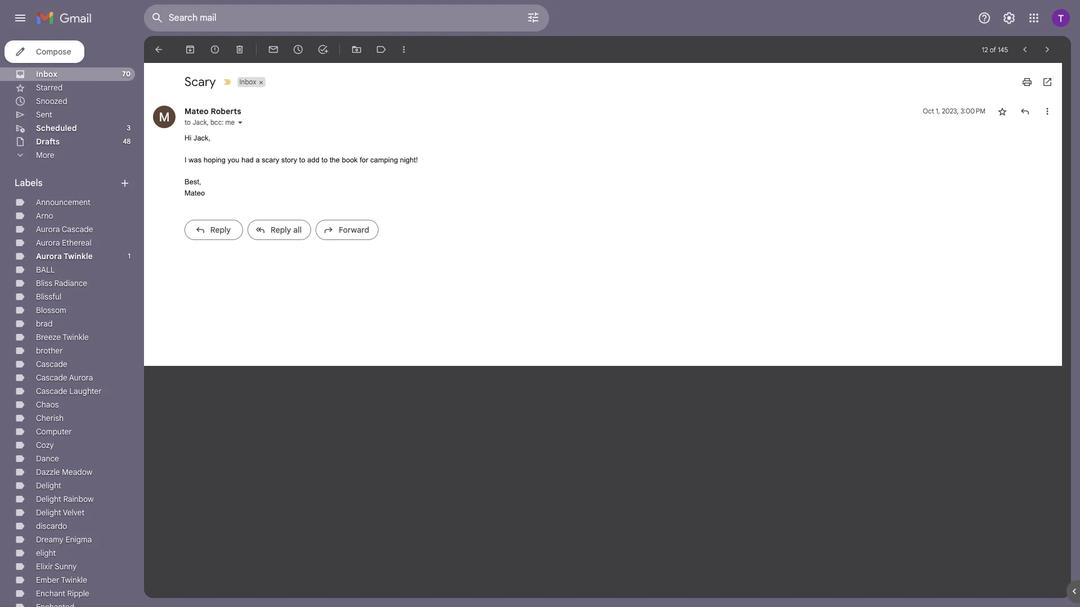 Task type: locate. For each thing, give the bounding box(es) containing it.
twinkle
[[64, 251, 93, 262], [63, 332, 89, 343], [61, 575, 87, 586]]

drafts link
[[36, 137, 60, 147]]

2 delight from the top
[[36, 494, 61, 505]]

inbox for inbox link on the top of the page
[[36, 69, 57, 79]]

hoping
[[204, 156, 226, 164]]

cascade up "chaos"
[[36, 386, 67, 397]]

inbox inside 'button'
[[239, 78, 256, 86]]

delight up discardo link
[[36, 508, 61, 518]]

to jack , bcc: me
[[185, 118, 235, 127]]

reply all
[[271, 225, 302, 235]]

1 mateo from the top
[[185, 106, 209, 116]]

brad
[[36, 319, 53, 329]]

to left 'add' at left top
[[299, 156, 305, 164]]

announcement
[[36, 197, 90, 208]]

inbox inside labels navigation
[[36, 69, 57, 79]]

1 horizontal spatial to
[[299, 156, 305, 164]]

twinkle for aurora twinkle
[[64, 251, 93, 262]]

labels navigation
[[0, 36, 144, 608]]

discardo link
[[36, 521, 67, 532]]

2023,
[[942, 107, 959, 115]]

inbox up starred
[[36, 69, 57, 79]]

0 horizontal spatial reply
[[210, 225, 231, 235]]

to
[[185, 118, 191, 127], [299, 156, 305, 164], [321, 156, 328, 164]]

aurora twinkle
[[36, 251, 93, 262]]

snooze image
[[293, 44, 304, 55]]

hi
[[185, 134, 191, 142]]

delight rainbow
[[36, 494, 94, 505]]

1
[[128, 252, 131, 260]]

reply inside reply link
[[210, 225, 231, 235]]

all
[[293, 225, 302, 235]]

delight down the delight link
[[36, 494, 61, 505]]

bliss radiance link
[[36, 278, 87, 289]]

arno link
[[36, 211, 53, 221]]

twinkle down ethereal
[[64, 251, 93, 262]]

was
[[189, 156, 202, 164]]

bliss
[[36, 278, 52, 289]]

inbox for inbox 'button'
[[239, 78, 256, 86]]

announcement link
[[36, 197, 90, 208]]

aurora ethereal link
[[36, 238, 92, 248]]

dazzle
[[36, 467, 60, 478]]

cascade for cascade aurora
[[36, 373, 67, 383]]

starred
[[36, 83, 63, 93]]

None search field
[[144, 5, 549, 32]]

ball link
[[36, 265, 55, 275]]

dance link
[[36, 454, 59, 464]]

to left "the" on the left top of page
[[321, 156, 328, 164]]

aurora twinkle link
[[36, 251, 93, 262]]

reply inside reply all link
[[271, 225, 291, 235]]

1 delight from the top
[[36, 481, 61, 491]]

delight down dazzle
[[36, 481, 61, 491]]

add
[[307, 156, 319, 164]]

twinkle up ripple
[[61, 575, 87, 586]]

blissful
[[36, 292, 61, 302]]

enchant ripple
[[36, 589, 89, 599]]

aurora down arno
[[36, 224, 60, 235]]

elixir sunny link
[[36, 562, 77, 572]]

cascade up ethereal
[[62, 224, 93, 235]]

bcc:
[[210, 118, 223, 127]]

dazzle meadow link
[[36, 467, 92, 478]]

jack,
[[193, 134, 211, 142]]

enigma
[[65, 535, 92, 545]]

cascade for cascade link
[[36, 359, 67, 370]]

reply for reply all
[[271, 225, 291, 235]]

mark as unread image
[[268, 44, 279, 55]]

twinkle for ember twinkle
[[61, 575, 87, 586]]

aurora for aurora twinkle
[[36, 251, 62, 262]]

1 vertical spatial mateo
[[185, 189, 205, 197]]

chaos link
[[36, 400, 59, 410]]

cascade down cascade link
[[36, 373, 67, 383]]

1 horizontal spatial reply
[[271, 225, 291, 235]]

camping
[[370, 156, 398, 164]]

blossom link
[[36, 305, 66, 316]]

reply for reply
[[210, 225, 231, 235]]

ember twinkle link
[[36, 575, 87, 586]]

had
[[241, 156, 254, 164]]

aurora cascade
[[36, 224, 93, 235]]

mateo down the best,
[[185, 189, 205, 197]]

meadow
[[62, 467, 92, 478]]

drafts
[[36, 137, 60, 147]]

inbox down delete icon
[[239, 78, 256, 86]]

reply link
[[185, 220, 243, 240]]

for
[[360, 156, 368, 164]]

2 horizontal spatial to
[[321, 156, 328, 164]]

1 horizontal spatial inbox
[[239, 78, 256, 86]]

2 mateo from the top
[[185, 189, 205, 197]]

brother link
[[36, 346, 63, 356]]

cascade aurora
[[36, 373, 93, 383]]

best, mateo
[[185, 178, 205, 197]]

0 horizontal spatial inbox
[[36, 69, 57, 79]]

0 horizontal spatial to
[[185, 118, 191, 127]]

to left jack
[[185, 118, 191, 127]]

starred link
[[36, 83, 63, 93]]

forward
[[339, 225, 369, 235]]

enchant ripple link
[[36, 589, 89, 599]]

1 vertical spatial delight
[[36, 494, 61, 505]]

2 vertical spatial twinkle
[[61, 575, 87, 586]]

oct 1, 2023, 3:00 pm
[[923, 107, 986, 115]]

0 vertical spatial twinkle
[[64, 251, 93, 262]]

elixir
[[36, 562, 53, 572]]

,
[[207, 118, 209, 127]]

add to tasks image
[[317, 44, 329, 55]]

cascade
[[62, 224, 93, 235], [36, 359, 67, 370], [36, 373, 67, 383], [36, 386, 67, 397]]

show details image
[[237, 119, 244, 126]]

computer
[[36, 427, 72, 437]]

1 reply from the left
[[210, 225, 231, 235]]

forward link
[[316, 220, 379, 240]]

cascade down brother
[[36, 359, 67, 370]]

mateo up jack
[[185, 106, 209, 116]]

rainbow
[[63, 494, 94, 505]]

search mail image
[[147, 8, 168, 28]]

3 delight from the top
[[36, 508, 61, 518]]

2 vertical spatial delight
[[36, 508, 61, 518]]

aurora cascade link
[[36, 224, 93, 235]]

twinkle right breeze on the bottom
[[63, 332, 89, 343]]

gmail image
[[36, 7, 97, 29]]

you
[[228, 156, 239, 164]]

radiance
[[54, 278, 87, 289]]

elight link
[[36, 548, 56, 559]]

0 vertical spatial mateo
[[185, 106, 209, 116]]

ember twinkle
[[36, 575, 87, 586]]

145
[[998, 45, 1008, 54]]

aurora up 'aurora twinkle' link
[[36, 238, 60, 248]]

best,
[[185, 178, 201, 186]]

2 reply from the left
[[271, 225, 291, 235]]

aurora up the ball
[[36, 251, 62, 262]]

labels
[[15, 178, 43, 189]]

elixir sunny
[[36, 562, 77, 572]]

delight
[[36, 481, 61, 491], [36, 494, 61, 505], [36, 508, 61, 518]]

delight rainbow link
[[36, 494, 94, 505]]

breeze
[[36, 332, 61, 343]]

aurora ethereal
[[36, 238, 92, 248]]

aurora for aurora ethereal
[[36, 238, 60, 248]]

48
[[123, 137, 131, 146]]

ripple
[[67, 589, 89, 599]]

aurora
[[36, 224, 60, 235], [36, 238, 60, 248], [36, 251, 62, 262], [69, 373, 93, 383]]

1 vertical spatial twinkle
[[63, 332, 89, 343]]

0 vertical spatial delight
[[36, 481, 61, 491]]



Task type: describe. For each thing, give the bounding box(es) containing it.
computer link
[[36, 427, 72, 437]]

inbox button
[[237, 77, 257, 87]]

of
[[990, 45, 996, 54]]

Search mail text field
[[169, 12, 495, 24]]

scheduled link
[[36, 123, 77, 133]]

Not starred checkbox
[[997, 106, 1008, 117]]

scheduled
[[36, 123, 77, 133]]

delight for delight velvet
[[36, 508, 61, 518]]

jack
[[192, 118, 207, 127]]

laughter
[[69, 386, 102, 397]]

hi jack,
[[185, 134, 211, 142]]

support image
[[978, 11, 991, 25]]

delight link
[[36, 481, 61, 491]]

enchant
[[36, 589, 65, 599]]

compose
[[36, 47, 71, 57]]

cascade link
[[36, 359, 67, 370]]

me
[[225, 118, 235, 127]]

breeze twinkle link
[[36, 332, 89, 343]]

aurora for aurora cascade
[[36, 224, 60, 235]]

the
[[330, 156, 340, 164]]

ethereal
[[62, 238, 92, 248]]

brad link
[[36, 319, 53, 329]]

dance
[[36, 454, 59, 464]]

ball
[[36, 265, 55, 275]]

not starred image
[[997, 106, 1008, 117]]

settings image
[[1002, 11, 1016, 25]]

scary
[[262, 156, 279, 164]]

reply all link
[[248, 220, 311, 240]]

arno
[[36, 211, 53, 221]]

sent
[[36, 110, 52, 120]]

discardo
[[36, 521, 67, 532]]

scary
[[185, 74, 216, 89]]

aurora up laughter
[[69, 373, 93, 383]]

blissful link
[[36, 292, 61, 302]]

breeze twinkle
[[36, 332, 89, 343]]

velvet
[[63, 508, 85, 518]]

inbox link
[[36, 69, 57, 79]]

compose button
[[5, 41, 85, 63]]

advanced search options image
[[522, 6, 545, 29]]

1,
[[936, 107, 940, 115]]

night!
[[400, 156, 418, 164]]

twinkle for breeze twinkle
[[63, 332, 89, 343]]

main menu image
[[14, 11, 27, 25]]

labels image
[[376, 44, 387, 55]]

dreamy
[[36, 535, 63, 545]]

cozy
[[36, 440, 54, 451]]

12 of 145
[[982, 45, 1008, 54]]

report spam image
[[209, 44, 221, 55]]

more button
[[0, 149, 135, 162]]

snoozed
[[36, 96, 67, 106]]

cascade laughter
[[36, 386, 102, 397]]

i was hoping you had a scary story to add to the book for camping night!
[[185, 156, 418, 164]]

cherish
[[36, 413, 64, 424]]

oct 1, 2023, 3:00 pm cell
[[923, 106, 986, 117]]

delight for delight rainbow
[[36, 494, 61, 505]]

cherish link
[[36, 413, 64, 424]]

dreamy enigma
[[36, 535, 92, 545]]

delight velvet
[[36, 508, 85, 518]]

more
[[36, 150, 54, 160]]

12
[[982, 45, 988, 54]]

delete image
[[234, 44, 245, 55]]

bliss radiance
[[36, 278, 87, 289]]

delight for the delight link
[[36, 481, 61, 491]]

dazzle meadow
[[36, 467, 92, 478]]

roberts
[[211, 106, 241, 116]]

snoozed link
[[36, 96, 67, 106]]

labels heading
[[15, 178, 119, 189]]

chaos
[[36, 400, 59, 410]]

3
[[127, 124, 130, 132]]

cascade aurora link
[[36, 373, 93, 383]]

blossom
[[36, 305, 66, 316]]

70
[[122, 70, 130, 78]]

archive image
[[185, 44, 196, 55]]

cascade for cascade laughter
[[36, 386, 67, 397]]

delight velvet link
[[36, 508, 85, 518]]

elight
[[36, 548, 56, 559]]

sent link
[[36, 110, 52, 120]]

i
[[185, 156, 187, 164]]

ember
[[36, 575, 59, 586]]

move to image
[[351, 44, 362, 55]]

more image
[[398, 44, 410, 55]]

dreamy enigma link
[[36, 535, 92, 545]]

a
[[256, 156, 260, 164]]

back to inbox image
[[153, 44, 164, 55]]



Task type: vqa. For each thing, say whether or not it's contained in the screenshot.
The Archive image at left top
yes



